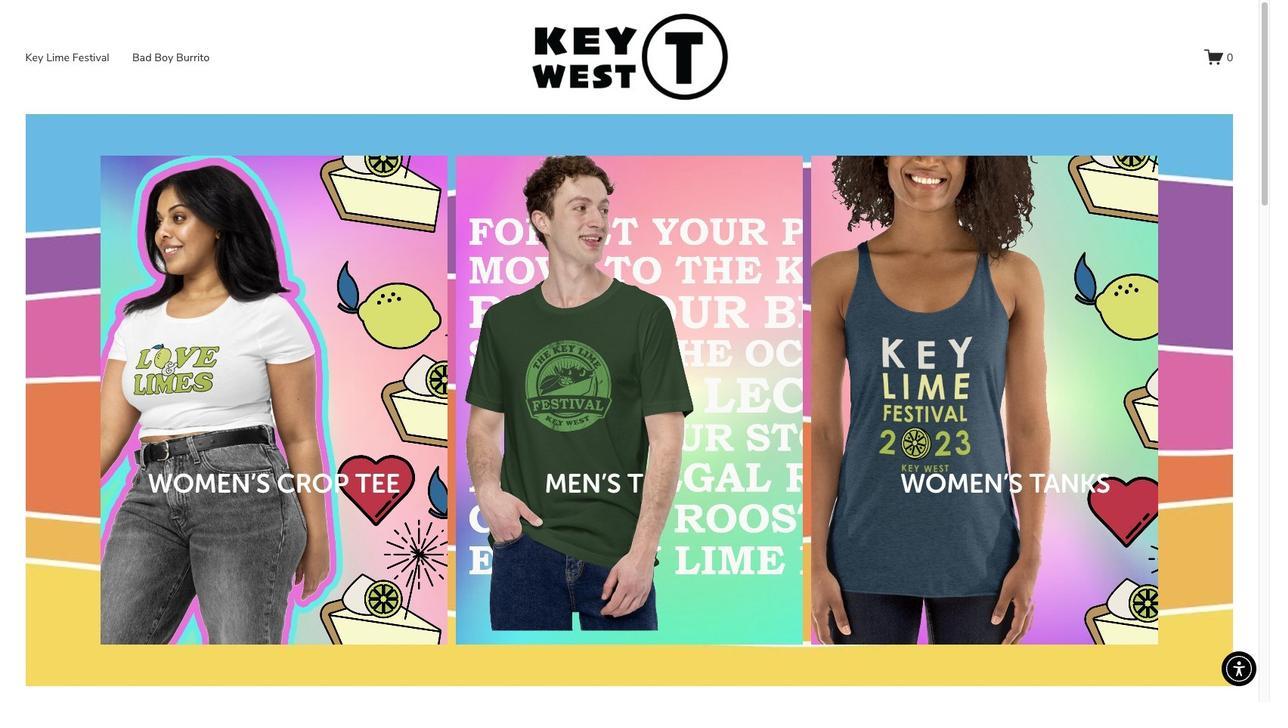 Task type: locate. For each thing, give the bounding box(es) containing it.
accessibility widget image
[[1224, 654, 1254, 684]]

key west t-shirts image
[[533, 14, 728, 100]]



Task type: describe. For each thing, give the bounding box(es) containing it.
cart image
[[1204, 48, 1223, 66]]



